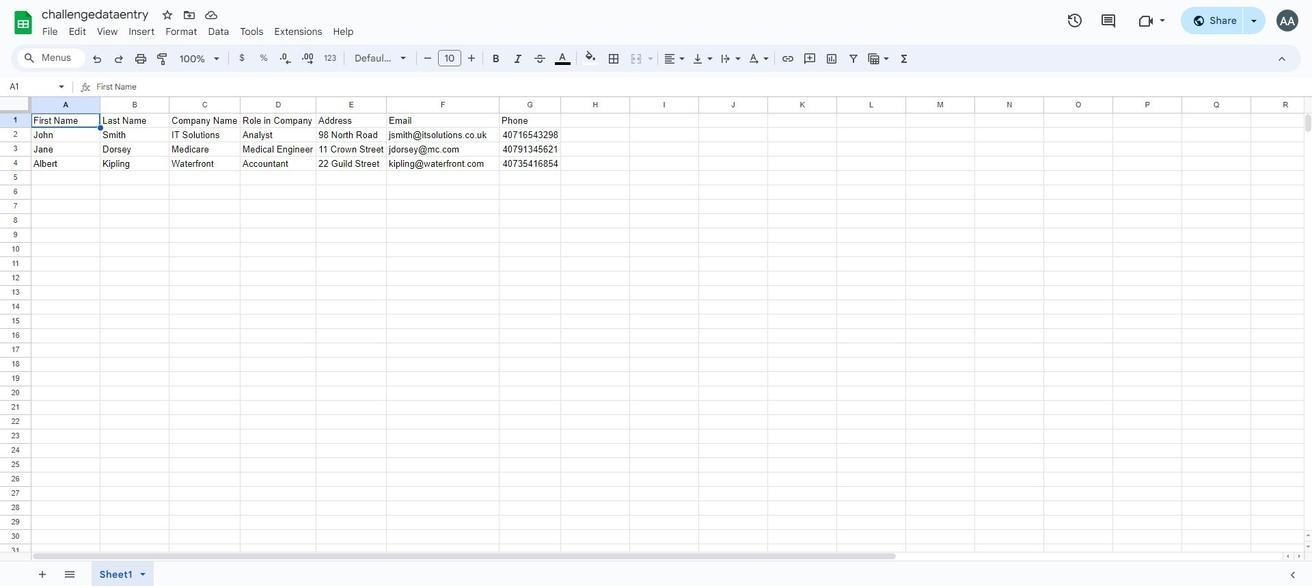 Task type: vqa. For each thing, say whether or not it's contained in the screenshot.
the leftmost toolbar
yes



Task type: describe. For each thing, give the bounding box(es) containing it.
Star checkbox
[[158, 5, 177, 25]]

add sheet image
[[35, 567, 48, 580]]

2 menu item from the left
[[63, 23, 92, 40]]

insert link (ctrl+k) image
[[782, 52, 795, 66]]

Zoom text field
[[176, 49, 209, 68]]

create a filter image
[[847, 52, 861, 66]]

borders image
[[606, 49, 622, 68]]

increase decimal places image
[[301, 52, 315, 66]]

3 menu item from the left
[[92, 23, 123, 40]]

star image
[[161, 8, 174, 22]]

name box (ctrl + j) element
[[4, 79, 68, 95]]

2 toolbar from the left
[[87, 561, 165, 586]]

document status: saved to drive. image
[[204, 8, 218, 22]]

1 toolbar from the left
[[28, 561, 85, 586]]

text color image
[[555, 49, 571, 65]]

menu bar banner
[[0, 0, 1313, 586]]

Font size text field
[[439, 50, 461, 66]]

increase font size (ctrl+shift+period) image
[[465, 51, 478, 65]]

all sheets image
[[58, 563, 80, 585]]

show all comments image
[[1101, 13, 1117, 29]]

share. anyone with the link. anyone who has the link can access. no sign-in required. image
[[1193, 14, 1205, 26]]

select merge type image
[[645, 49, 654, 54]]

1 menu item from the left
[[37, 23, 63, 40]]

7 menu item from the left
[[235, 23, 269, 40]]

insert comment (ctrl+alt+m) image
[[803, 52, 817, 66]]

menu bar inside menu bar banner
[[37, 18, 359, 40]]

Rename text field
[[37, 5, 157, 22]]

bold (ctrl+b) image
[[490, 52, 503, 66]]

none text field inside name box (ctrl + j) element
[[5, 80, 56, 93]]

9 menu item from the left
[[328, 23, 359, 40]]



Task type: locate. For each thing, give the bounding box(es) containing it.
toolbar
[[28, 561, 85, 586], [87, 561, 165, 586]]

1 horizontal spatial toolbar
[[87, 561, 165, 586]]

6 menu item from the left
[[203, 23, 235, 40]]

menu bar
[[37, 18, 359, 40]]

strikethrough (alt+shift+5) image
[[533, 52, 547, 66]]

sheets home image
[[11, 10, 36, 35]]

italic (ctrl+i) image
[[511, 52, 525, 66]]

decrease decimal places image
[[279, 52, 293, 66]]

main toolbar
[[85, 48, 916, 70]]

menu item
[[37, 23, 63, 40], [63, 23, 92, 40], [92, 23, 123, 40], [123, 23, 160, 40], [160, 23, 203, 40], [203, 23, 235, 40], [235, 23, 269, 40], [269, 23, 328, 40], [328, 23, 359, 40]]

insert chart image
[[825, 52, 839, 66]]

font list. default (arial) selected. option
[[355, 49, 392, 68]]

print (ctrl+p) image
[[134, 52, 148, 66]]

decrease font size (ctrl+shift+comma) image
[[421, 51, 435, 65]]

last edit was 5 minutes ago image
[[1067, 12, 1083, 29]]

Font size field
[[438, 50, 467, 67]]

Zoom field
[[174, 49, 226, 69]]

move image
[[183, 8, 196, 22]]

functions image
[[897, 49, 913, 68]]

hide the menus (ctrl+shift+f) image
[[1276, 52, 1290, 66]]

4 menu item from the left
[[123, 23, 160, 40]]

merge cells image
[[630, 52, 643, 66]]

None text field
[[97, 79, 1313, 96]]

application
[[0, 0, 1313, 586]]

0 horizontal spatial toolbar
[[28, 561, 85, 586]]

undo (ctrl+z) image
[[90, 52, 104, 66]]

Menus field
[[17, 49, 85, 68]]

5 menu item from the left
[[160, 23, 203, 40]]

paint format image
[[156, 52, 170, 66]]

quick sharing actions image
[[1252, 20, 1257, 41]]

redo (ctrl+y) image
[[112, 52, 126, 66]]

None text field
[[5, 80, 56, 93]]

8 menu item from the left
[[269, 23, 328, 40]]

fill color image
[[583, 49, 599, 65]]



